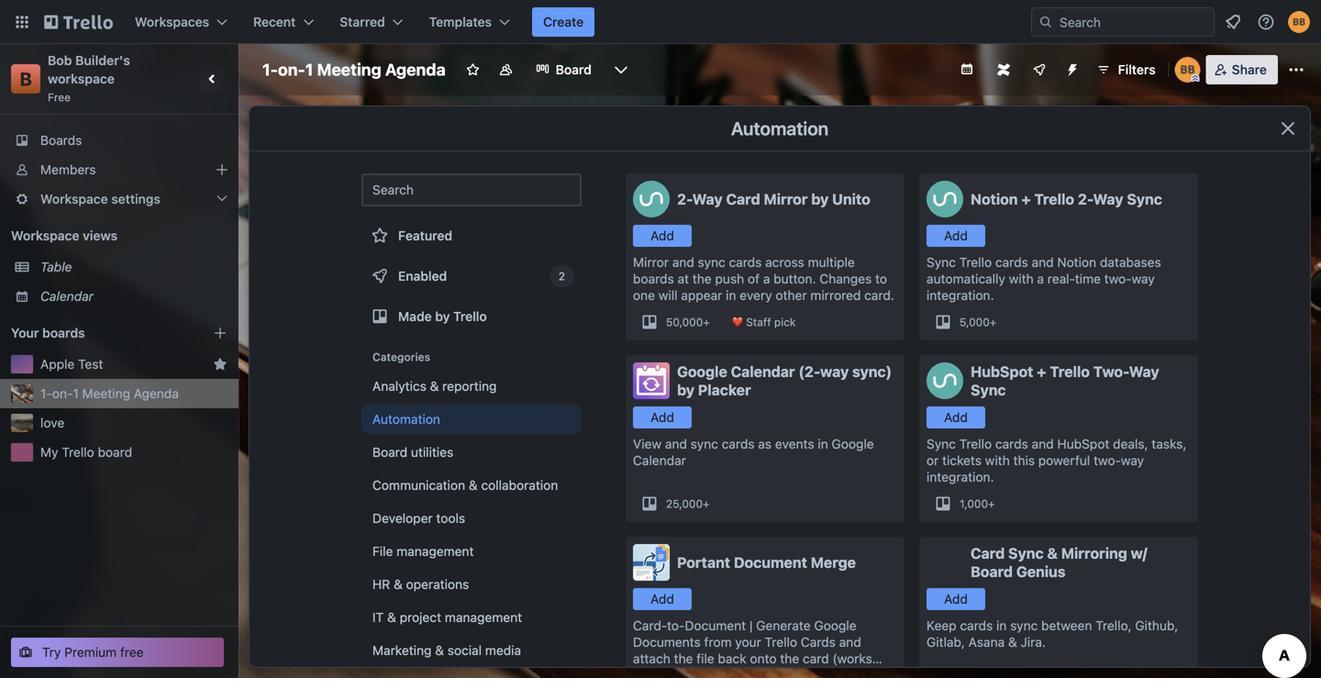 Task type: locate. For each thing, give the bounding box(es) containing it.
agenda left star or unstar board image
[[385, 60, 446, 79]]

starred icon image
[[213, 357, 228, 372]]

multiple
[[808, 255, 855, 270]]

agenda
[[385, 60, 446, 79], [134, 386, 179, 401]]

card-to-document | generate google documents from your trello cards and attach the file back onto the card (works with custom fields)
[[633, 618, 873, 678]]

0 vertical spatial on-
[[278, 60, 305, 79]]

2 vertical spatial with
[[633, 668, 658, 678]]

switch to… image
[[13, 13, 31, 31]]

1 horizontal spatial 1
[[305, 60, 313, 79]]

from
[[705, 635, 732, 650]]

boards
[[40, 133, 82, 148]]

workspace
[[40, 191, 108, 207], [11, 228, 79, 243]]

add for notion + trello 2-way sync
[[945, 228, 968, 243]]

sync up genius
[[1009, 545, 1044, 562]]

cards inside sync trello cards and notion databases automatically with a real-time two-way integration.
[[996, 255, 1029, 270]]

board left customize views image
[[556, 62, 592, 77]]

workspace up table
[[11, 228, 79, 243]]

0 horizontal spatial way
[[693, 190, 723, 208]]

1 vertical spatial agenda
[[134, 386, 179, 401]]

mirror up across
[[764, 190, 808, 208]]

sync up automatically on the top of the page
[[927, 255, 957, 270]]

google up 'cards'
[[815, 618, 857, 633]]

& right analytics
[[430, 379, 439, 394]]

sync)
[[853, 363, 892, 381]]

0 horizontal spatial board
[[373, 445, 408, 460]]

and up real-
[[1032, 255, 1054, 270]]

board inside card sync & mirroring w/ board genius
[[971, 563, 1014, 581]]

add up will
[[651, 228, 675, 243]]

sync inside view and sync cards as events in google calendar
[[691, 437, 719, 452]]

powerful
[[1039, 453, 1091, 468]]

boards up one
[[633, 271, 675, 286]]

way down the deals,
[[1122, 453, 1145, 468]]

add for google calendar (2-way sync) by placker
[[651, 410, 675, 425]]

2 horizontal spatial by
[[812, 190, 829, 208]]

1-on-1 meeting agenda down starred on the top of the page
[[263, 60, 446, 79]]

generate
[[757, 618, 811, 633]]

by left unito
[[812, 190, 829, 208]]

add for portant document merge
[[651, 592, 675, 607]]

0 horizontal spatial 1-on-1 meeting agenda
[[40, 386, 179, 401]]

file
[[373, 544, 393, 559]]

templates
[[429, 14, 492, 29]]

1 horizontal spatial calendar
[[633, 453, 687, 468]]

with
[[1010, 271, 1034, 286], [986, 453, 1011, 468], [633, 668, 658, 678]]

2 vertical spatial in
[[997, 618, 1007, 633]]

0 vertical spatial notion
[[971, 190, 1019, 208]]

1 horizontal spatial card
[[971, 545, 1005, 562]]

on- down recent 'popup button'
[[278, 60, 305, 79]]

2- up at
[[678, 190, 693, 208]]

1 vertical spatial google
[[832, 437, 875, 452]]

1 inside text box
[[305, 60, 313, 79]]

trello inside hubspot + trello two-way sync
[[1051, 363, 1091, 381]]

boards up apple
[[42, 325, 85, 341]]

hubspot down the 5,000 +
[[971, 363, 1034, 381]]

way down databases
[[1132, 271, 1156, 286]]

google right events on the bottom right
[[832, 437, 875, 452]]

sync inside card sync & mirroring w/ board genius
[[1009, 545, 1044, 562]]

1 horizontal spatial on-
[[278, 60, 305, 79]]

management up operations
[[397, 544, 474, 559]]

2 horizontal spatial way
[[1130, 363, 1160, 381]]

two- down the deals,
[[1094, 453, 1122, 468]]

0 horizontal spatial mirror
[[633, 255, 669, 270]]

integration. down automatically on the top of the page
[[927, 288, 995, 303]]

1-on-1 meeting agenda down apple test link
[[40, 386, 179, 401]]

your
[[736, 635, 762, 650]]

open information menu image
[[1258, 13, 1276, 31]]

1 vertical spatial hubspot
[[1058, 437, 1110, 452]]

meeting down starred on the top of the page
[[317, 60, 382, 79]]

mirroring
[[1062, 545, 1128, 562]]

0 vertical spatial way
[[1132, 271, 1156, 286]]

1 horizontal spatial automation
[[732, 118, 829, 139]]

mirror up one
[[633, 255, 669, 270]]

sync up or
[[927, 437, 957, 452]]

1 vertical spatial automation
[[373, 412, 441, 427]]

sync inside the mirror and sync cards across multiple boards at the push of a button. changes to one will appear in every other mirrored card.
[[698, 255, 726, 270]]

& down board utilities link on the bottom of page
[[469, 478, 478, 493]]

this member is an admin of this board. image
[[1192, 74, 1201, 83]]

in up asana
[[997, 618, 1007, 633]]

0 vertical spatial 1-on-1 meeting agenda
[[263, 60, 446, 79]]

calendar up placker
[[731, 363, 796, 381]]

1 vertical spatial card
[[971, 545, 1005, 562]]

add button for portant document merge
[[633, 588, 692, 611]]

cards up asana
[[961, 618, 994, 633]]

cards
[[729, 255, 762, 270], [996, 255, 1029, 270], [722, 437, 755, 452], [996, 437, 1029, 452], [961, 618, 994, 633]]

hubspot + trello two-way sync
[[971, 363, 1160, 399]]

50,000
[[667, 316, 703, 329]]

2 horizontal spatial in
[[997, 618, 1007, 633]]

0 vertical spatial meeting
[[317, 60, 382, 79]]

+ inside hubspot + trello two-way sync
[[1038, 363, 1047, 381]]

by
[[812, 190, 829, 208], [435, 309, 450, 324], [678, 381, 695, 399]]

add up keep
[[945, 592, 968, 607]]

way
[[693, 190, 723, 208], [1094, 190, 1124, 208], [1130, 363, 1160, 381]]

google
[[678, 363, 728, 381], [832, 437, 875, 452], [815, 618, 857, 633]]

changes
[[820, 271, 872, 286]]

1 vertical spatial integration.
[[927, 470, 995, 485]]

and right view
[[666, 437, 688, 452]]

1 horizontal spatial meeting
[[317, 60, 382, 79]]

will
[[659, 288, 678, 303]]

add button up keep
[[927, 588, 986, 611]]

confluence icon image
[[998, 63, 1011, 76]]

communication & collaboration
[[373, 478, 558, 493]]

mirror inside the mirror and sync cards across multiple boards at the push of a button. changes to one will appear in every other mirrored card.
[[633, 255, 669, 270]]

power ups image
[[1033, 62, 1047, 77]]

2 2- from the left
[[1079, 190, 1094, 208]]

on- down apple
[[52, 386, 73, 401]]

0 horizontal spatial meeting
[[82, 386, 130, 401]]

to
[[876, 271, 888, 286]]

document up the from
[[685, 618, 747, 633]]

0 vertical spatial by
[[812, 190, 829, 208]]

board left genius
[[971, 563, 1014, 581]]

1 vertical spatial by
[[435, 309, 450, 324]]

add button up the tickets
[[927, 407, 986, 429]]

operations
[[406, 577, 469, 592]]

trello inside sync trello cards and hubspot deals, tasks, or tickets with this powerful two-way integration.
[[960, 437, 993, 452]]

2 vertical spatial by
[[678, 381, 695, 399]]

sync up jira.
[[1011, 618, 1039, 633]]

0 vertical spatial sync
[[698, 255, 726, 270]]

calendar down table
[[40, 289, 94, 304]]

two-
[[1094, 363, 1130, 381]]

0 vertical spatial card
[[727, 190, 761, 208]]

sync up push
[[698, 255, 726, 270]]

with inside sync trello cards and notion databases automatically with a real-time two-way integration.
[[1010, 271, 1034, 286]]

pick
[[775, 316, 796, 329]]

view
[[633, 437, 662, 452]]

0 horizontal spatial notion
[[971, 190, 1019, 208]]

in
[[726, 288, 737, 303], [818, 437, 829, 452], [997, 618, 1007, 633]]

two- down databases
[[1105, 271, 1132, 286]]

add up card- on the bottom of page
[[651, 592, 675, 607]]

& right it
[[388, 610, 397, 625]]

and inside the mirror and sync cards across multiple boards at the push of a button. changes to one will appear in every other mirrored card.
[[673, 255, 695, 270]]

fields)
[[711, 668, 751, 678]]

to-
[[667, 618, 685, 633]]

cards inside view and sync cards as events in google calendar
[[722, 437, 755, 452]]

0 vertical spatial 1
[[305, 60, 313, 79]]

2 horizontal spatial calendar
[[731, 363, 796, 381]]

notion up 'time'
[[1058, 255, 1097, 270]]

1 vertical spatial mirror
[[633, 255, 669, 270]]

2 vertical spatial board
[[971, 563, 1014, 581]]

1 vertical spatial document
[[685, 618, 747, 633]]

trello up the tickets
[[960, 437, 993, 452]]

sync right view
[[691, 437, 719, 452]]

and up at
[[673, 255, 695, 270]]

integration. inside sync trello cards and hubspot deals, tasks, or tickets with this powerful two-way integration.
[[927, 470, 995, 485]]

1 down recent 'popup button'
[[305, 60, 313, 79]]

made by trello
[[398, 309, 487, 324]]

1 horizontal spatial 2-
[[1079, 190, 1094, 208]]

workspace down members
[[40, 191, 108, 207]]

1 horizontal spatial hubspot
[[1058, 437, 1110, 452]]

0 vertical spatial in
[[726, 288, 737, 303]]

1- inside text box
[[263, 60, 278, 79]]

0 vertical spatial agenda
[[385, 60, 446, 79]]

1 horizontal spatial 1-
[[263, 60, 278, 79]]

in inside keep cards in sync between trello, github, gitlab, asana & jira.
[[997, 618, 1007, 633]]

0 vertical spatial with
[[1010, 271, 1034, 286]]

cards left "as"
[[722, 437, 755, 452]]

customize views image
[[612, 61, 631, 79]]

+ for notion
[[1022, 190, 1032, 208]]

media
[[486, 643, 522, 658]]

communication
[[373, 478, 465, 493]]

made
[[398, 309, 432, 324]]

sync
[[1128, 190, 1163, 208], [927, 255, 957, 270], [971, 381, 1007, 399], [927, 437, 957, 452], [1009, 545, 1044, 562]]

a left real-
[[1038, 271, 1045, 286]]

2 vertical spatial google
[[815, 618, 857, 633]]

automation
[[732, 118, 829, 139], [373, 412, 441, 427]]

share button
[[1207, 55, 1279, 84]]

0 horizontal spatial 2-
[[678, 190, 693, 208]]

trello up real-
[[1035, 190, 1075, 208]]

0 vertical spatial two-
[[1105, 271, 1132, 286]]

board for board
[[556, 62, 592, 77]]

the up appear
[[693, 271, 712, 286]]

1 vertical spatial calendar
[[731, 363, 796, 381]]

add button up automatically on the top of the page
[[927, 225, 986, 247]]

document left merge
[[734, 554, 808, 571]]

google inside google calendar (2-way sync) by placker
[[678, 363, 728, 381]]

hubspot up powerful
[[1058, 437, 1110, 452]]

document inside the card-to-document | generate google documents from your trello cards and attach the file back onto the card (works with custom fields)
[[685, 618, 747, 633]]

2 integration. from the top
[[927, 470, 995, 485]]

hubspot
[[971, 363, 1034, 381], [1058, 437, 1110, 452]]

try premium free button
[[11, 638, 224, 667]]

share
[[1233, 62, 1268, 77]]

by right made
[[435, 309, 450, 324]]

the
[[693, 271, 712, 286], [674, 651, 694, 667], [781, 651, 800, 667]]

by left placker
[[678, 381, 695, 399]]

integration. down the tickets
[[927, 470, 995, 485]]

agenda up love link
[[134, 386, 179, 401]]

with down the attach
[[633, 668, 658, 678]]

1 vertical spatial with
[[986, 453, 1011, 468]]

0 horizontal spatial automation
[[373, 412, 441, 427]]

starred
[[340, 14, 385, 29]]

0 vertical spatial calendar
[[40, 289, 94, 304]]

2- up 'time'
[[1079, 190, 1094, 208]]

trello inside the card-to-document | generate google documents from your trello cards and attach the file back onto the card (works with custom fields)
[[765, 635, 798, 650]]

cards up automatically on the top of the page
[[996, 255, 1029, 270]]

trello right the my
[[62, 445, 94, 460]]

0 horizontal spatial agenda
[[134, 386, 179, 401]]

bob
[[48, 53, 72, 68]]

1 vertical spatial workspace
[[11, 228, 79, 243]]

1 horizontal spatial agenda
[[385, 60, 446, 79]]

1 horizontal spatial way
[[1094, 190, 1124, 208]]

workspace inside dropdown button
[[40, 191, 108, 207]]

b link
[[11, 64, 40, 94]]

& for collaboration
[[469, 478, 478, 493]]

0 vertical spatial hubspot
[[971, 363, 1034, 381]]

0 horizontal spatial on-
[[52, 386, 73, 401]]

bob builder (bobbuilder40) image
[[1289, 11, 1311, 33]]

add board image
[[213, 326, 228, 341]]

way left sync)
[[821, 363, 849, 381]]

0 vertical spatial boards
[[633, 271, 675, 286]]

and up "(works"
[[840, 635, 862, 650]]

add up the tickets
[[945, 410, 968, 425]]

boards inside the mirror and sync cards across multiple boards at the push of a button. changes to one will appear in every other mirrored card.
[[633, 271, 675, 286]]

calendar down view
[[633, 453, 687, 468]]

card up of
[[727, 190, 761, 208]]

2 vertical spatial way
[[1122, 453, 1145, 468]]

card
[[727, 190, 761, 208], [971, 545, 1005, 562]]

& up genius
[[1048, 545, 1059, 562]]

1 down apple test
[[73, 386, 79, 401]]

cards up 'this'
[[996, 437, 1029, 452]]

1 horizontal spatial in
[[818, 437, 829, 452]]

add button
[[633, 225, 692, 247], [927, 225, 986, 247], [633, 407, 692, 429], [927, 407, 986, 429], [633, 588, 692, 611], [927, 588, 986, 611]]

2 vertical spatial sync
[[1011, 618, 1039, 633]]

staff
[[747, 316, 772, 329]]

way inside sync trello cards and hubspot deals, tasks, or tickets with this powerful two-way integration.
[[1122, 453, 1145, 468]]

google inside view and sync cards as events in google calendar
[[832, 437, 875, 452]]

by inside google calendar (2-way sync) by placker
[[678, 381, 695, 399]]

notion inside sync trello cards and notion databases automatically with a real-time two-way integration.
[[1058, 255, 1097, 270]]

1 vertical spatial sync
[[691, 437, 719, 452]]

1 horizontal spatial a
[[1038, 271, 1045, 286]]

Board name text field
[[253, 55, 455, 84]]

way for notion + trello 2-way sync
[[1094, 190, 1124, 208]]

add for hubspot + trello two-way sync
[[945, 410, 968, 425]]

asana
[[969, 635, 1005, 650]]

1 horizontal spatial boards
[[633, 271, 675, 286]]

add button up at
[[633, 225, 692, 247]]

& for reporting
[[430, 379, 439, 394]]

and inside view and sync cards as events in google calendar
[[666, 437, 688, 452]]

0 vertical spatial workspace
[[40, 191, 108, 207]]

1 horizontal spatial board
[[556, 62, 592, 77]]

integration.
[[927, 288, 995, 303], [927, 470, 995, 485]]

0 vertical spatial 1-
[[263, 60, 278, 79]]

automation up 2-way card mirror by unito
[[732, 118, 829, 139]]

deals,
[[1114, 437, 1149, 452]]

add button for card sync & mirroring w/ board genius
[[927, 588, 986, 611]]

add button up card- on the bottom of page
[[633, 588, 692, 611]]

2-
[[678, 190, 693, 208], [1079, 190, 1094, 208]]

0 horizontal spatial by
[[435, 309, 450, 324]]

1 horizontal spatial 1-on-1 meeting agenda
[[263, 60, 446, 79]]

sync inside hubspot + trello two-way sync
[[971, 381, 1007, 399]]

apple
[[40, 357, 75, 372]]

with left real-
[[1010, 271, 1034, 286]]

bob builder (bobbuilder40) image
[[1176, 57, 1201, 83]]

Search field
[[1054, 8, 1215, 36]]

sync for google calendar (2-way sync) by placker
[[691, 437, 719, 452]]

with inside sync trello cards and hubspot deals, tasks, or tickets with this powerful two-way integration.
[[986, 453, 1011, 468]]

& for social
[[435, 643, 444, 658]]

1 vertical spatial board
[[373, 445, 408, 460]]

add up automatically on the top of the page
[[945, 228, 968, 243]]

0 vertical spatial management
[[397, 544, 474, 559]]

trello left two-
[[1051, 363, 1091, 381]]

0 horizontal spatial 1-
[[40, 386, 52, 401]]

in right events on the bottom right
[[818, 437, 829, 452]]

my trello board link
[[40, 443, 228, 462]]

2 a from the left
[[1038, 271, 1045, 286]]

2 horizontal spatial board
[[971, 563, 1014, 581]]

social
[[448, 643, 482, 658]]

workspace settings button
[[0, 185, 239, 214]]

recent button
[[242, 7, 325, 37]]

way for hubspot + trello two-way sync
[[1130, 363, 1160, 381]]

way inside hubspot + trello two-way sync
[[1130, 363, 1160, 381]]

board left utilities
[[373, 445, 408, 460]]

1 a from the left
[[764, 271, 771, 286]]

databases
[[1101, 255, 1162, 270]]

premium
[[64, 645, 117, 660]]

try premium free
[[42, 645, 144, 660]]

in down push
[[726, 288, 737, 303]]

+ for 5,000
[[990, 316, 997, 329]]

1,000 +
[[960, 498, 996, 510]]

25,000 +
[[667, 498, 710, 510]]

back to home image
[[44, 7, 113, 37]]

automation up board utilities
[[373, 412, 441, 427]]

0 horizontal spatial hubspot
[[971, 363, 1034, 381]]

0 horizontal spatial 1
[[73, 386, 79, 401]]

1 horizontal spatial notion
[[1058, 255, 1097, 270]]

create
[[544, 14, 584, 29]]

and inside the card-to-document | generate google documents from your trello cards and attach the file back onto the card (works with custom fields)
[[840, 635, 862, 650]]

and up 'this'
[[1032, 437, 1054, 452]]

& right hr
[[394, 577, 403, 592]]

2 vertical spatial calendar
[[633, 453, 687, 468]]

appear
[[682, 288, 723, 303]]

mirror and sync cards across multiple boards at the push of a button. changes to one will appear in every other mirrored card.
[[633, 255, 895, 303]]

free
[[48, 91, 71, 104]]

1- down recent
[[263, 60, 278, 79]]

0 horizontal spatial calendar
[[40, 289, 94, 304]]

a inside the mirror and sync cards across multiple boards at the push of a button. changes to one will appear in every other mirrored card.
[[764, 271, 771, 286]]

board utilities link
[[362, 438, 582, 467]]

with inside the card-to-document | generate google documents from your trello cards and attach the file back onto the card (works with custom fields)
[[633, 668, 658, 678]]

card down 1,000 +
[[971, 545, 1005, 562]]

add button for 2-way card mirror by unito
[[633, 225, 692, 247]]

keep cards in sync between trello, github, gitlab, asana & jira.
[[927, 618, 1179, 650]]

it
[[373, 610, 384, 625]]

1 vertical spatial meeting
[[82, 386, 130, 401]]

the up custom
[[674, 651, 694, 667]]

trello down 'generate'
[[765, 635, 798, 650]]

meeting inside 1-on-1 meeting agenda link
[[82, 386, 130, 401]]

in inside view and sync cards as events in google calendar
[[818, 437, 829, 452]]

1 vertical spatial way
[[821, 363, 849, 381]]

1 vertical spatial on-
[[52, 386, 73, 401]]

0 notifications image
[[1223, 11, 1245, 33]]

meeting down test
[[82, 386, 130, 401]]

1
[[305, 60, 313, 79], [73, 386, 79, 401]]

add button up view
[[633, 407, 692, 429]]

and inside sync trello cards and notion databases automatically with a real-time two-way integration.
[[1032, 255, 1054, 270]]

featured link
[[362, 218, 582, 254]]

hr & operations
[[373, 577, 469, 592]]

+ for 1,000
[[989, 498, 996, 510]]

0 vertical spatial document
[[734, 554, 808, 571]]

way up push
[[693, 190, 723, 208]]

sync down the 5,000 +
[[971, 381, 1007, 399]]

0 vertical spatial automation
[[732, 118, 829, 139]]

1 integration. from the top
[[927, 288, 995, 303]]

0 vertical spatial mirror
[[764, 190, 808, 208]]

0 horizontal spatial boards
[[42, 325, 85, 341]]

1 vertical spatial notion
[[1058, 255, 1097, 270]]

a right of
[[764, 271, 771, 286]]

1 horizontal spatial by
[[678, 381, 695, 399]]

0 horizontal spatial in
[[726, 288, 737, 303]]

notion up automatically on the top of the page
[[971, 190, 1019, 208]]

way inside sync trello cards and notion databases automatically with a real-time two-way integration.
[[1132, 271, 1156, 286]]

with left 'this'
[[986, 453, 1011, 468]]

cards up of
[[729, 255, 762, 270]]

0 vertical spatial integration.
[[927, 288, 995, 303]]

5,000
[[960, 316, 990, 329]]

1-
[[263, 60, 278, 79], [40, 386, 52, 401]]

0 horizontal spatial a
[[764, 271, 771, 286]]

& left social
[[435, 643, 444, 658]]

gitlab,
[[927, 635, 966, 650]]

github,
[[1136, 618, 1179, 633]]

1 vertical spatial two-
[[1094, 453, 1122, 468]]

1 vertical spatial in
[[818, 437, 829, 452]]

0 vertical spatial board
[[556, 62, 592, 77]]



Task type: vqa. For each thing, say whether or not it's contained in the screenshot.
Workspace views's Workspace
yes



Task type: describe. For each thing, give the bounding box(es) containing it.
show menu image
[[1288, 61, 1306, 79]]

button.
[[774, 271, 817, 286]]

love
[[40, 415, 64, 431]]

featured
[[398, 228, 453, 243]]

members
[[40, 162, 96, 177]]

primary element
[[0, 0, 1322, 44]]

board
[[98, 445, 132, 460]]

settings
[[111, 191, 161, 207]]

in inside the mirror and sync cards across multiple boards at the push of a button. changes to one will appear in every other mirrored card.
[[726, 288, 737, 303]]

❤️ staff pick
[[732, 316, 796, 329]]

the inside the mirror and sync cards across multiple boards at the push of a button. changes to one will appear in every other mirrored card.
[[693, 271, 712, 286]]

merge
[[811, 554, 857, 571]]

1 vertical spatial management
[[445, 610, 523, 625]]

workspace visible image
[[499, 62, 514, 77]]

1-on-1 meeting agenda inside text box
[[263, 60, 446, 79]]

table link
[[40, 258, 228, 276]]

workspace views
[[11, 228, 118, 243]]

50,000 +
[[667, 316, 710, 329]]

calendar power-up image
[[960, 62, 975, 76]]

google inside the card-to-document | generate google documents from your trello cards and attach the file back onto the card (works with custom fields)
[[815, 618, 857, 633]]

placker
[[698, 381, 752, 399]]

unito
[[833, 190, 871, 208]]

star or unstar board image
[[466, 62, 481, 77]]

workspaces button
[[124, 7, 239, 37]]

1 vertical spatial boards
[[42, 325, 85, 341]]

categories
[[373, 351, 431, 364]]

1 vertical spatial 1-on-1 meeting agenda
[[40, 386, 179, 401]]

developer
[[373, 511, 433, 526]]

portant document merge
[[678, 554, 857, 571]]

1 vertical spatial 1
[[73, 386, 79, 401]]

marketing
[[373, 643, 432, 658]]

calendar inside google calendar (2-way sync) by placker
[[731, 363, 796, 381]]

marketing & social media link
[[362, 636, 582, 666]]

project
[[400, 610, 442, 625]]

card-
[[633, 618, 667, 633]]

automation link
[[362, 405, 582, 434]]

& for operations
[[394, 577, 403, 592]]

your boards with 4 items element
[[11, 322, 185, 344]]

calendar inside view and sync cards as events in google calendar
[[633, 453, 687, 468]]

workspace navigation collapse icon image
[[200, 66, 226, 92]]

test
[[78, 357, 103, 372]]

add button for google calendar (2-way sync) by placker
[[633, 407, 692, 429]]

sync for 2-way card mirror by unito
[[698, 255, 726, 270]]

way inside google calendar (2-way sync) by placker
[[821, 363, 849, 381]]

keep
[[927, 618, 957, 633]]

collaboration
[[481, 478, 558, 493]]

trello right made
[[454, 309, 487, 324]]

1-on-1 meeting agenda link
[[40, 385, 228, 403]]

add button for hubspot + trello two-way sync
[[927, 407, 986, 429]]

1 horizontal spatial mirror
[[764, 190, 808, 208]]

utilities
[[411, 445, 454, 460]]

your
[[11, 325, 39, 341]]

or
[[927, 453, 939, 468]]

a inside sync trello cards and notion databases automatically with a real-time two-way integration.
[[1038, 271, 1045, 286]]

2
[[559, 270, 566, 283]]

trello inside sync trello cards and notion databases automatically with a real-time two-way integration.
[[960, 255, 993, 270]]

workspace for workspace views
[[11, 228, 79, 243]]

filters
[[1119, 62, 1156, 77]]

two- inside sync trello cards and notion databases automatically with a real-time two-way integration.
[[1105, 271, 1132, 286]]

across
[[766, 255, 805, 270]]

automation image
[[1058, 55, 1084, 81]]

made by trello link
[[362, 298, 582, 335]]

members link
[[0, 155, 239, 185]]

two- inside sync trello cards and hubspot deals, tasks, or tickets with this powerful two-way integration.
[[1094, 453, 1122, 468]]

real-
[[1048, 271, 1076, 286]]

analytics & reporting
[[373, 379, 497, 394]]

mirrored
[[811, 288, 862, 303]]

workspace settings
[[40, 191, 161, 207]]

0 horizontal spatial card
[[727, 190, 761, 208]]

hubspot inside hubspot + trello two-way sync
[[971, 363, 1034, 381]]

+ for hubspot
[[1038, 363, 1047, 381]]

1 2- from the left
[[678, 190, 693, 208]]

+ for 50,000
[[703, 316, 710, 329]]

attach
[[633, 651, 671, 667]]

sync inside sync trello cards and notion databases automatically with a real-time two-way integration.
[[927, 255, 957, 270]]

it & project management
[[373, 610, 523, 625]]

between
[[1042, 618, 1093, 633]]

enabled
[[398, 269, 447, 284]]

1 vertical spatial 1-
[[40, 386, 52, 401]]

meeting inside 1-on-1 meeting agenda text box
[[317, 60, 382, 79]]

hubspot inside sync trello cards and hubspot deals, tasks, or tickets with this powerful two-way integration.
[[1058, 437, 1110, 452]]

25,000
[[667, 498, 703, 510]]

marketing & social media
[[373, 643, 522, 658]]

+ for 25,000
[[703, 498, 710, 510]]

sync up databases
[[1128, 190, 1163, 208]]

workspace for workspace settings
[[40, 191, 108, 207]]

card inside card sync & mirroring w/ board genius
[[971, 545, 1005, 562]]

& inside keep cards in sync between trello, github, gitlab, asana & jira.
[[1009, 635, 1018, 650]]

trello,
[[1096, 618, 1132, 633]]

and inside sync trello cards and hubspot deals, tasks, or tickets with this powerful two-way integration.
[[1032, 437, 1054, 452]]

integration. inside sync trello cards and notion databases automatically with a real-time two-way integration.
[[927, 288, 995, 303]]

events
[[776, 437, 815, 452]]

cards inside the mirror and sync cards across multiple boards at the push of a button. changes to one will appear in every other mirrored card.
[[729, 255, 762, 270]]

add button for notion + trello 2-way sync
[[927, 225, 986, 247]]

custom
[[662, 668, 708, 678]]

apple test link
[[40, 355, 206, 374]]

cards inside sync trello cards and hubspot deals, tasks, or tickets with this powerful two-way integration.
[[996, 437, 1029, 452]]

recent
[[253, 14, 296, 29]]

tasks,
[[1152, 437, 1187, 452]]

board for board utilities
[[373, 445, 408, 460]]

sync trello cards and hubspot deals, tasks, or tickets with this powerful two-way integration.
[[927, 437, 1187, 485]]

filters button
[[1091, 55, 1162, 84]]

Search text field
[[362, 174, 582, 207]]

calendar link
[[40, 287, 228, 306]]

search image
[[1039, 15, 1054, 29]]

your boards
[[11, 325, 85, 341]]

(works
[[833, 651, 873, 667]]

notion + trello 2-way sync
[[971, 190, 1163, 208]]

views
[[83, 228, 118, 243]]

❤️
[[732, 316, 743, 329]]

on- inside text box
[[278, 60, 305, 79]]

bob builder's workspace link
[[48, 53, 134, 86]]

the left card
[[781, 651, 800, 667]]

card.
[[865, 288, 895, 303]]

of
[[748, 271, 760, 286]]

try
[[42, 645, 61, 660]]

automatically
[[927, 271, 1006, 286]]

management inside "link"
[[397, 544, 474, 559]]

card
[[803, 651, 830, 667]]

reporting
[[443, 379, 497, 394]]

at
[[678, 271, 689, 286]]

add for card sync & mirroring w/ board genius
[[945, 592, 968, 607]]

add for 2-way card mirror by unito
[[651, 228, 675, 243]]

analytics & reporting link
[[362, 372, 582, 401]]

b
[[20, 68, 32, 90]]

& for project
[[388, 610, 397, 625]]

boards link
[[0, 126, 239, 155]]

documents
[[633, 635, 701, 650]]

analytics
[[373, 379, 427, 394]]

sync inside sync trello cards and hubspot deals, tasks, or tickets with this powerful two-way integration.
[[927, 437, 957, 452]]

cards
[[801, 635, 836, 650]]

templates button
[[418, 7, 521, 37]]

free
[[120, 645, 144, 660]]

create button
[[532, 7, 595, 37]]

sync inside keep cards in sync between trello, github, gitlab, asana & jira.
[[1011, 618, 1039, 633]]

agenda inside text box
[[385, 60, 446, 79]]

developer tools link
[[362, 504, 582, 533]]

tickets
[[943, 453, 982, 468]]

cards inside keep cards in sync between trello, github, gitlab, asana & jira.
[[961, 618, 994, 633]]

developer tools
[[373, 511, 466, 526]]

& inside card sync & mirroring w/ board genius
[[1048, 545, 1059, 562]]

push
[[716, 271, 745, 286]]



